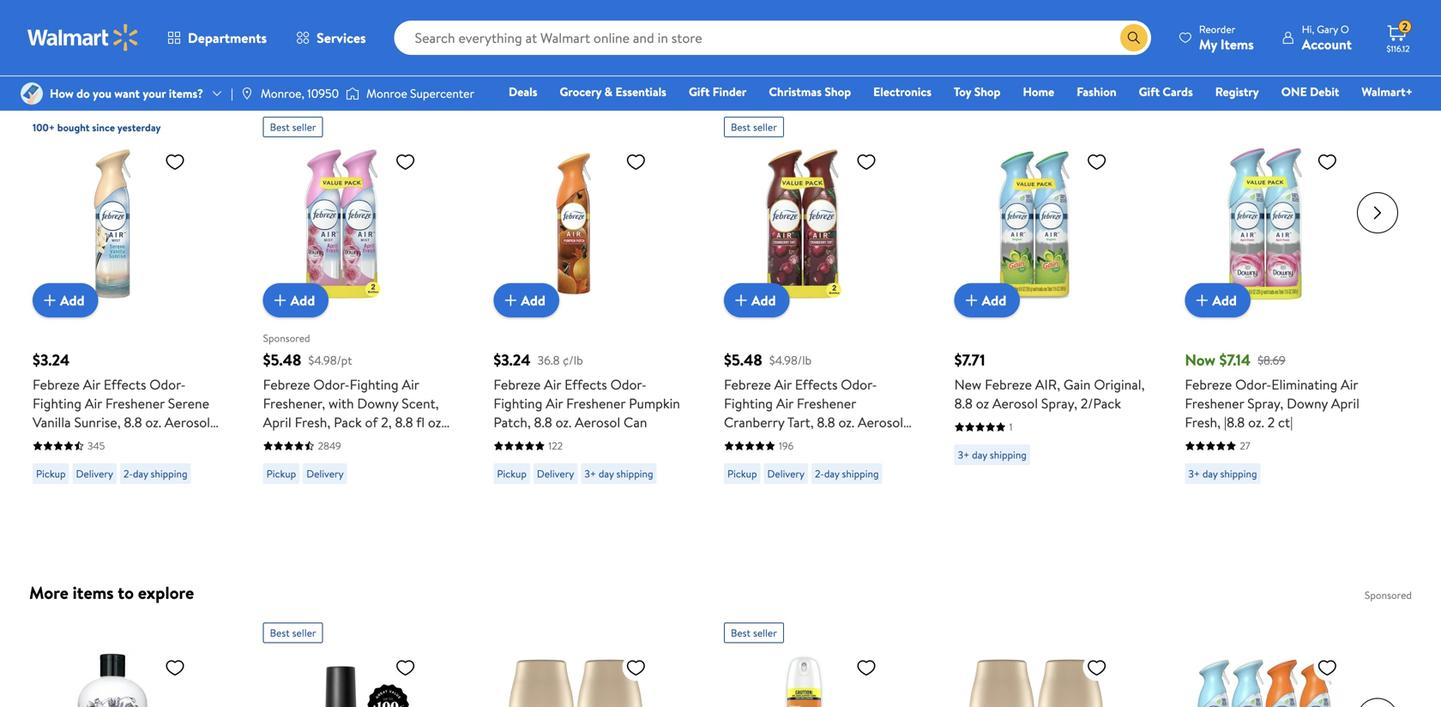 Task type: locate. For each thing, give the bounding box(es) containing it.
walmart image
[[27, 24, 139, 51]]

1 gift from the left
[[689, 83, 710, 100]]

add
[[60, 291, 85, 310], [291, 291, 315, 310], [521, 291, 546, 310], [752, 291, 776, 310], [982, 291, 1007, 310], [1213, 291, 1238, 310]]

$5.48 up freshener,
[[263, 349, 302, 371]]

fighting
[[350, 375, 399, 394], [33, 394, 82, 413], [494, 394, 543, 413], [724, 394, 773, 413]]

febreze down "now" at right
[[1186, 375, 1233, 394]]

2 oz. from the left
[[556, 413, 572, 432]]

2 effects from the left
[[565, 375, 607, 394]]

1 horizontal spatial 3+ day shipping
[[958, 448, 1027, 462]]

gift inside gift cards link
[[1139, 83, 1160, 100]]

christmas shop link
[[762, 82, 859, 101]]

6 febreze from the left
[[1186, 375, 1233, 394]]

air right eliminating
[[1342, 375, 1359, 394]]

2- down $5.48 $4.98/lb febreze air effects odor- fighting air freshener cranberry tart, 8.8 oz. aerosol can, pack of 2 at the right of the page
[[815, 467, 825, 481]]

odor-
[[150, 375, 186, 394], [314, 375, 350, 394], [611, 375, 647, 394], [841, 375, 878, 394], [1236, 375, 1272, 394]]

3 add to cart image from the left
[[501, 290, 521, 311]]

seller
[[292, 120, 316, 134], [754, 120, 777, 134], [292, 626, 316, 640], [754, 626, 777, 640]]

gift for gift finder
[[689, 83, 710, 100]]

4 delivery from the left
[[768, 467, 805, 481]]

effects up sunrise,
[[104, 375, 146, 394]]

downy for $5.48
[[357, 394, 399, 413]]

oz. left serene
[[145, 413, 161, 432]]

8.8 inside the $3.24 febreze air effects odor- fighting air freshener serene vanilla sunrise, 8.8 oz. aerosol can
[[124, 413, 142, 432]]

1 horizontal spatial april
[[1332, 394, 1360, 413]]

odor- inside the $3.24 febreze air effects odor- fighting air freshener serene vanilla sunrise, 8.8 oz. aerosol can
[[150, 375, 186, 394]]

add to cart image
[[39, 290, 60, 311], [270, 290, 291, 311], [501, 290, 521, 311]]

toy
[[954, 83, 972, 100]]

your
[[143, 85, 166, 102]]

 image right |
[[240, 87, 254, 100]]

pickup down vanilla
[[36, 467, 66, 481]]

best seller up poo~pourri lavender vanilla, lavender + vanilla + citrus before-you-go toilet spray, 2 oz (odor eliminating air freshener) 'image'
[[270, 626, 316, 640]]

2 fresh, from the left
[[1186, 413, 1221, 432]]

$5.48
[[263, 349, 302, 371], [724, 349, 763, 371]]

1 pickup from the left
[[36, 467, 66, 481]]

eliminating
[[1272, 375, 1338, 394]]

product group
[[33, 110, 225, 491], [263, 110, 456, 491], [494, 110, 687, 491], [724, 110, 917, 491], [955, 110, 1148, 491], [1186, 110, 1378, 491], [263, 616, 470, 707], [724, 616, 931, 707]]

 image
[[346, 85, 360, 102], [240, 87, 254, 100]]

items?
[[169, 85, 203, 102]]

add button for febreze odor-eliminating air freshener spray, downy april fresh, |8.8 oz. 2 ct| "image"
[[1186, 283, 1251, 318]]

1 horizontal spatial 2-
[[815, 467, 825, 481]]

pickup
[[36, 467, 66, 481], [267, 467, 296, 481], [497, 467, 527, 481], [728, 467, 757, 481]]

2 inside $5.48 $4.98/lb febreze air effects odor- fighting air freshener cranberry tart, 8.8 oz. aerosol can, pack of 2
[[802, 432, 809, 451]]

1 add to cart image from the left
[[731, 290, 752, 311]]

2 horizontal spatial 3+ day shipping
[[1189, 467, 1258, 481]]

delivery
[[76, 467, 113, 481], [307, 467, 344, 481], [537, 467, 574, 481], [768, 467, 805, 481]]

oz right fl
[[428, 413, 441, 432]]

1 horizontal spatial fresh,
[[1186, 413, 1221, 432]]

shop right the christmas
[[825, 83, 852, 100]]

0 horizontal spatial $3.24
[[33, 349, 70, 371]]

2 gift from the left
[[1139, 83, 1160, 100]]

$4.98/lb
[[770, 352, 812, 369]]

sponsored
[[1348, 14, 1396, 29], [263, 331, 310, 346], [1366, 588, 1413, 603]]

deals link
[[501, 82, 545, 101]]

best up poo~pourri lavender vanilla, lavender + vanilla + citrus before-you-go toilet spray, 2 oz (odor eliminating air freshener) 'image'
[[270, 626, 290, 640]]

fl
[[416, 413, 425, 432]]

downy inside now $7.14 $8.69 febreze odor-eliminating air freshener spray, downy april fresh, |8.8 oz. 2 ct|
[[1287, 394, 1329, 413]]

oz inside the $7.71 new febreze air, gain original, 8.8 oz aerosol spray, 2/pack
[[976, 394, 990, 413]]

2 downy from the left
[[1287, 394, 1329, 413]]

4 add from the left
[[752, 291, 776, 310]]

1 horizontal spatial $5.48
[[724, 349, 763, 371]]

freshener inside now $7.14 $8.69 febreze odor-eliminating air freshener spray, downy april fresh, |8.8 oz. 2 ct|
[[1186, 394, 1245, 413]]

|8.8
[[1225, 413, 1246, 432]]

2 add to cart image from the left
[[270, 290, 291, 311]]

oz. right tart,
[[839, 413, 855, 432]]

3 oz. from the left
[[839, 413, 855, 432]]

3 delivery from the left
[[537, 467, 574, 481]]

oz. right "|8.8" at the right bottom
[[1249, 413, 1265, 432]]

1 horizontal spatial can
[[624, 413, 648, 432]]

customers also considered
[[29, 77, 229, 101]]

oz inside sponsored $5.48 $4.98/pt febreze odor-fighting air freshener, with downy scent, april fresh, pack of 2, 8.8 fl oz each
[[428, 413, 441, 432]]

gift
[[689, 83, 710, 100], [1139, 83, 1160, 100]]

april
[[1332, 394, 1360, 413], [263, 413, 292, 432]]

gift for gift cards
[[1139, 83, 1160, 100]]

toy shop
[[954, 83, 1001, 100]]

fresh, left "|8.8" at the right bottom
[[1186, 413, 1221, 432]]

1 horizontal spatial  image
[[346, 85, 360, 102]]

2 2-day shipping from the left
[[815, 467, 879, 481]]

of
[[365, 413, 378, 432], [786, 432, 799, 451]]

6 add from the left
[[1213, 291, 1238, 310]]

0 horizontal spatial spray,
[[1042, 394, 1078, 413]]

3 add to cart image from the left
[[1192, 290, 1213, 311]]

next slide for more items to explore list image
[[1358, 698, 1399, 707]]

1 horizontal spatial downy
[[1287, 394, 1329, 413]]

0 horizontal spatial april
[[263, 413, 292, 432]]

pack up 2849
[[334, 413, 362, 432]]

8.8 left fl
[[395, 413, 413, 432]]

$116.12
[[1387, 43, 1411, 55]]

pickup down patch,
[[497, 467, 527, 481]]

fresh, up 2849
[[295, 413, 331, 432]]

0 horizontal spatial 2-
[[124, 467, 133, 481]]

april right "ct|"
[[1332, 394, 1360, 413]]

2- down the $3.24 febreze air effects odor- fighting air freshener serene vanilla sunrise, 8.8 oz. aerosol can
[[124, 467, 133, 481]]

1 horizontal spatial oz
[[976, 394, 990, 413]]

1 $5.48 from the left
[[263, 349, 302, 371]]

gift cards link
[[1132, 82, 1201, 101]]

seller down the monroe, 10950 on the top of page
[[292, 120, 316, 134]]

electronics
[[874, 83, 932, 100]]

freshener down ¢/lb
[[567, 394, 626, 413]]

of left 2,
[[365, 413, 378, 432]]

4 pickup from the left
[[728, 467, 757, 481]]

 image
[[21, 82, 43, 105]]

2 add button from the left
[[263, 283, 329, 318]]

febreze air effects odor-fighting air freshener pumpkin patch, 8.8 oz. aerosol can image
[[494, 144, 653, 304]]

home link
[[1016, 82, 1063, 101]]

febreze inside now $7.14 $8.69 febreze odor-eliminating air freshener spray, downy april fresh, |8.8 oz. 2 ct|
[[1186, 375, 1233, 394]]

8.8 down $7.71
[[955, 394, 973, 413]]

downy for $7.14
[[1287, 394, 1329, 413]]

1 horizontal spatial $3.24
[[494, 349, 531, 371]]

0 horizontal spatial oz
[[428, 413, 441, 432]]

$3.24 inside the $3.24 febreze air effects odor- fighting air freshener serene vanilla sunrise, 8.8 oz. aerosol can
[[33, 349, 70, 371]]

monroe,
[[261, 85, 305, 102]]

2
[[1403, 19, 1409, 34], [1268, 413, 1276, 432], [802, 432, 809, 451]]

new febreze air, gain original, 8.8 oz aerosol spray, 2/pack image
[[955, 144, 1115, 304]]

add to favorites list, febreze air effects odor-fighting air freshener pumpkin patch, 8.8 oz. aerosol can image
[[626, 151, 647, 173]]

$3.24
[[33, 349, 70, 371], [494, 349, 531, 371]]

3+
[[958, 448, 970, 462], [585, 467, 596, 481], [1189, 467, 1201, 481]]

1 odor- from the left
[[150, 375, 186, 394]]

5 febreze from the left
[[985, 375, 1033, 394]]

registry
[[1216, 83, 1260, 100]]

2-day shipping down serene
[[124, 467, 188, 481]]

shop inside toy shop link
[[975, 83, 1001, 100]]

2 horizontal spatial add to cart image
[[1192, 290, 1213, 311]]

delivery down 345
[[76, 467, 113, 481]]

shipping
[[990, 448, 1027, 462], [151, 467, 188, 481], [617, 467, 654, 481], [842, 467, 879, 481], [1221, 467, 1258, 481]]

explore
[[138, 581, 194, 605]]

reorder my items
[[1200, 22, 1255, 54]]

2 febreze from the left
[[263, 375, 310, 394]]

4 oz. from the left
[[1249, 413, 1265, 432]]

fighting inside the $3.24 febreze air effects odor- fighting air freshener serene vanilla sunrise, 8.8 oz. aerosol can
[[33, 394, 82, 413]]

0 horizontal spatial of
[[365, 413, 378, 432]]

0 horizontal spatial $5.48
[[263, 349, 302, 371]]

o
[[1341, 22, 1350, 36]]

odor- inside now $7.14 $8.69 febreze odor-eliminating air freshener spray, downy april fresh, |8.8 oz. 2 ct|
[[1236, 375, 1272, 394]]

2 $5.48 from the left
[[724, 349, 763, 371]]

Walmart Site-Wide search field
[[394, 21, 1152, 55]]

0 vertical spatial sponsored
[[1348, 14, 1396, 29]]

add for new febreze air, gain original, 8.8 oz aerosol spray, 2/pack image
[[982, 291, 1007, 310]]

3 freshener from the left
[[797, 394, 856, 413]]

1 horizontal spatial shop
[[975, 83, 1001, 100]]

10950
[[307, 85, 339, 102]]

0 horizontal spatial 3+ day shipping
[[585, 467, 654, 481]]

aerosol inside $3.24 36.8 ¢/lb febreze air effects odor- fighting air freshener pumpkin patch, 8.8 oz. aerosol can
[[575, 413, 621, 432]]

2 right 196
[[802, 432, 809, 451]]

3+ day shipping for $7.71
[[958, 448, 1027, 462]]

3 odor- from the left
[[611, 375, 647, 394]]

3 febreze from the left
[[494, 375, 541, 394]]

effects inside the $3.24 febreze air effects odor- fighting air freshener serene vanilla sunrise, 8.8 oz. aerosol can
[[104, 375, 146, 394]]

1 horizontal spatial add to cart image
[[962, 290, 982, 311]]

1 effects from the left
[[104, 375, 146, 394]]

downy right "with"
[[357, 394, 399, 413]]

febreze up cranberry
[[724, 375, 772, 394]]

8.8 inside $3.24 36.8 ¢/lb febreze air effects odor- fighting air freshener pumpkin patch, 8.8 oz. aerosol can
[[534, 413, 553, 432]]

2- for $5.48
[[815, 467, 825, 481]]

1
[[1010, 420, 1013, 434]]

1 add to cart image from the left
[[39, 290, 60, 311]]

downy right "|8.8" at the right bottom
[[1287, 394, 1329, 413]]

oz.
[[145, 413, 161, 432], [556, 413, 572, 432], [839, 413, 855, 432], [1249, 413, 1265, 432]]

2 left "ct|"
[[1268, 413, 1276, 432]]

0 horizontal spatial  image
[[240, 87, 254, 100]]

of right cranberry
[[786, 432, 799, 451]]

2 $3.24 from the left
[[494, 349, 531, 371]]

febreze up patch,
[[494, 375, 541, 394]]

0 horizontal spatial add to cart image
[[39, 290, 60, 311]]

delivery down 122
[[537, 467, 574, 481]]

effects
[[104, 375, 146, 394], [565, 375, 607, 394], [795, 375, 838, 394]]

add button for febreze odor-fighting air freshener, with downy scent, april fresh, pack of 2, 8.8 fl oz each image
[[263, 283, 329, 318]]

$7.71
[[955, 349, 986, 371]]

2 horizontal spatial add to cart image
[[501, 290, 521, 311]]

fashion
[[1077, 83, 1117, 100]]

3 effects from the left
[[795, 375, 838, 394]]

pickup down can,
[[728, 467, 757, 481]]

0 horizontal spatial can
[[33, 432, 56, 451]]

april left "with"
[[263, 413, 292, 432]]

best up glade aerosol spray, air freshener for home, hawaiian breeze scent, fragrance infused with essential oils, invigorating and refreshing, with 100% natural propellent, 8.3 oz image
[[731, 626, 751, 640]]

gift finder
[[689, 83, 747, 100]]

febreze up vanilla
[[33, 375, 80, 394]]

5 add button from the left
[[955, 283, 1021, 318]]

effects down ¢/lb
[[565, 375, 607, 394]]

add button for new febreze air, gain original, 8.8 oz aerosol spray, 2/pack image
[[955, 283, 1021, 318]]

finder
[[713, 83, 747, 100]]

0 horizontal spatial pack
[[334, 413, 362, 432]]

you
[[93, 85, 111, 102]]

monroe
[[367, 85, 408, 102]]

0 horizontal spatial effects
[[104, 375, 146, 394]]

freshener inside $3.24 36.8 ¢/lb febreze air effects odor- fighting air freshener pumpkin patch, 8.8 oz. aerosol can
[[567, 394, 626, 413]]

$3.24 left 36.8
[[494, 349, 531, 371]]

aerosol inside the $3.24 febreze air effects odor- fighting air freshener serene vanilla sunrise, 8.8 oz. aerosol can
[[165, 413, 210, 432]]

air up 345
[[85, 394, 102, 413]]

now
[[1186, 349, 1216, 371]]

4 add button from the left
[[724, 283, 790, 318]]

2 freshener from the left
[[567, 394, 626, 413]]

shop right toy
[[975, 83, 1001, 100]]

1 shop from the left
[[825, 83, 852, 100]]

4 freshener from the left
[[1186, 394, 1245, 413]]

5 odor- from the left
[[1236, 375, 1272, 394]]

1 downy from the left
[[357, 394, 399, 413]]

spray, right "|8.8" at the right bottom
[[1248, 394, 1284, 413]]

tart,
[[788, 413, 814, 432]]

patch,
[[494, 413, 531, 432]]

3+ day shipping
[[958, 448, 1027, 462], [585, 467, 654, 481], [1189, 467, 1258, 481]]

0 horizontal spatial add to cart image
[[731, 290, 752, 311]]

1 febreze from the left
[[33, 375, 80, 394]]

spray, left 2/pack
[[1042, 394, 1078, 413]]

freshener down "now" at right
[[1186, 394, 1245, 413]]

can,
[[724, 432, 751, 451]]

gift inside gift finder link
[[689, 83, 710, 100]]

freshener left serene
[[105, 394, 165, 413]]

$5.48 left $4.98/lb
[[724, 349, 763, 371]]

one
[[1282, 83, 1308, 100]]

$3.24 up vanilla
[[33, 349, 70, 371]]

best seller
[[270, 120, 316, 134], [731, 120, 777, 134], [270, 626, 316, 640], [731, 626, 777, 640]]

seller up poo~pourri lavender vanilla, lavender + vanilla + citrus before-you-go toilet spray, 2 oz (odor eliminating air freshener) 'image'
[[292, 626, 316, 640]]

gift left cards
[[1139, 83, 1160, 100]]

$5.48 inside $5.48 $4.98/lb febreze air effects odor- fighting air freshener cranberry tart, 8.8 oz. aerosol can, pack of 2
[[724, 349, 763, 371]]

1 spray, from the left
[[1042, 394, 1078, 413]]

1 horizontal spatial 3+
[[958, 448, 970, 462]]

2 add to cart image from the left
[[962, 290, 982, 311]]

seller down the christmas
[[754, 120, 777, 134]]

2 up $116.12
[[1403, 19, 1409, 34]]

air inside sponsored $5.48 $4.98/pt febreze odor-fighting air freshener, with downy scent, april fresh, pack of 2, 8.8 fl oz each
[[402, 375, 419, 394]]

4 odor- from the left
[[841, 375, 878, 394]]

oz down $7.71
[[976, 394, 990, 413]]

air down 36.8
[[544, 375, 562, 394]]

1 horizontal spatial spray,
[[1248, 394, 1284, 413]]

add to cart image
[[731, 290, 752, 311], [962, 290, 982, 311], [1192, 290, 1213, 311]]

1 horizontal spatial effects
[[565, 375, 607, 394]]

1 2- from the left
[[124, 467, 133, 481]]

2 horizontal spatial 3+
[[1189, 467, 1201, 481]]

0 horizontal spatial downy
[[357, 394, 399, 413]]

febreze down $4.98/pt
[[263, 375, 310, 394]]

1 fresh, from the left
[[295, 413, 331, 432]]

aerosol
[[993, 394, 1039, 413], [165, 413, 210, 432], [575, 413, 621, 432], [858, 413, 904, 432]]

$3.24 inside $3.24 36.8 ¢/lb febreze air effects odor- fighting air freshener pumpkin patch, 8.8 oz. aerosol can
[[494, 349, 531, 371]]

shop inside christmas shop link
[[825, 83, 852, 100]]

departments
[[188, 28, 267, 47]]

3 add button from the left
[[494, 283, 560, 318]]

christmas
[[769, 83, 822, 100]]

6 add button from the left
[[1186, 283, 1251, 318]]

air
[[83, 375, 100, 394], [402, 375, 419, 394], [544, 375, 562, 394], [775, 375, 792, 394], [1342, 375, 1359, 394], [85, 394, 102, 413], [546, 394, 563, 413], [777, 394, 794, 413]]

cranberry
[[724, 413, 785, 432]]

add to favorites list, glade automatic spray refill, air freshener, lavender & vanilla, 2 refills, 2 x 6.2 oz image
[[1087, 657, 1108, 679]]

delivery down 2849
[[307, 467, 344, 481]]

3+ day shipping down pumpkin
[[585, 467, 654, 481]]

1 horizontal spatial gift
[[1139, 83, 1160, 100]]

freshener down $4.98/lb
[[797, 394, 856, 413]]

search icon image
[[1128, 31, 1141, 45]]

gift left finder
[[689, 83, 710, 100]]

ct|
[[1279, 413, 1294, 432]]

3 add from the left
[[521, 291, 546, 310]]

8.8
[[955, 394, 973, 413], [124, 413, 142, 432], [395, 413, 413, 432], [534, 413, 553, 432], [817, 413, 836, 432]]

1 vertical spatial sponsored
[[263, 331, 310, 346]]

0 horizontal spatial 2-day shipping
[[124, 467, 188, 481]]

0 horizontal spatial 2
[[802, 432, 809, 451]]

odor- inside sponsored $5.48 $4.98/pt febreze odor-fighting air freshener, with downy scent, april fresh, pack of 2, 8.8 fl oz each
[[314, 375, 350, 394]]

bought
[[57, 120, 90, 135]]

0 horizontal spatial 3+
[[585, 467, 596, 481]]

1 oz. from the left
[[145, 413, 161, 432]]

0 horizontal spatial shop
[[825, 83, 852, 100]]

add for febreze air effects odor-fighting air freshener pumpkin patch, 8.8 oz. aerosol can image
[[521, 291, 546, 310]]

1 horizontal spatial 2-day shipping
[[815, 467, 879, 481]]

2 spray, from the left
[[1248, 394, 1284, 413]]

1 $3.24 from the left
[[33, 349, 70, 371]]

since
[[92, 120, 115, 135]]

delivery down 196
[[768, 467, 805, 481]]

febreze
[[33, 375, 80, 394], [263, 375, 310, 394], [494, 375, 541, 394], [724, 375, 772, 394], [985, 375, 1033, 394], [1186, 375, 1233, 394]]

2-
[[124, 467, 133, 481], [815, 467, 825, 481]]

2 2- from the left
[[815, 467, 825, 481]]

febreze left air,
[[985, 375, 1033, 394]]

8.8 right tart,
[[817, 413, 836, 432]]

3+ day shipping down 27
[[1189, 467, 1258, 481]]

of inside sponsored $5.48 $4.98/pt febreze odor-fighting air freshener, with downy scent, april fresh, pack of 2, 8.8 fl oz each
[[365, 413, 378, 432]]

1 freshener from the left
[[105, 394, 165, 413]]

effects down $4.98/lb
[[795, 375, 838, 394]]

day
[[973, 448, 988, 462], [133, 467, 148, 481], [599, 467, 614, 481], [825, 467, 840, 481], [1203, 467, 1218, 481]]

oz. inside now $7.14 $8.69 febreze odor-eliminating air freshener spray, downy april fresh, |8.8 oz. 2 ct|
[[1249, 413, 1265, 432]]

2-day shipping down $5.48 $4.98/lb febreze air effects odor- fighting air freshener cranberry tart, 8.8 oz. aerosol can, pack of 2 at the right of the page
[[815, 467, 879, 481]]

5 add from the left
[[982, 291, 1007, 310]]

2 shop from the left
[[975, 83, 1001, 100]]

1 horizontal spatial 2
[[1268, 413, 1276, 432]]

downy inside sponsored $5.48 $4.98/pt febreze odor-fighting air freshener, with downy scent, april fresh, pack of 2, 8.8 fl oz each
[[357, 394, 399, 413]]

1 2-day shipping from the left
[[124, 467, 188, 481]]

fighting inside $5.48 $4.98/lb febreze air effects odor- fighting air freshener cranberry tart, 8.8 oz. aerosol can, pack of 2
[[724, 394, 773, 413]]

april inside sponsored $5.48 $4.98/pt febreze odor-fighting air freshener, with downy scent, april fresh, pack of 2, 8.8 fl oz each
[[263, 413, 292, 432]]

1 horizontal spatial pack
[[755, 432, 783, 451]]

2 pickup from the left
[[267, 467, 296, 481]]

 image right 10950
[[346, 85, 360, 102]]

gary
[[1318, 22, 1339, 36]]

3+ day shipping down 1
[[958, 448, 1027, 462]]

1 horizontal spatial add to cart image
[[270, 290, 291, 311]]

$3.24 36.8 ¢/lb febreze air effects odor- fighting air freshener pumpkin patch, 8.8 oz. aerosol can
[[494, 349, 681, 432]]

8.8 inside $5.48 $4.98/lb febreze air effects odor- fighting air freshener cranberry tart, 8.8 oz. aerosol can, pack of 2
[[817, 413, 836, 432]]

1 add button from the left
[[33, 283, 98, 318]]

oz. up 122
[[556, 413, 572, 432]]

febreze air freshener spray, linen & sky and hawaiian aloha, 4 ct image
[[1186, 650, 1345, 707]]

8.8 right sunrise,
[[124, 413, 142, 432]]

how
[[50, 85, 74, 102]]

2 horizontal spatial effects
[[795, 375, 838, 394]]

1 horizontal spatial of
[[786, 432, 799, 451]]

pack right can,
[[755, 432, 783, 451]]

can inside $3.24 36.8 ¢/lb febreze air effects odor- fighting air freshener pumpkin patch, 8.8 oz. aerosol can
[[624, 413, 648, 432]]

1 add from the left
[[60, 291, 85, 310]]

2 add from the left
[[291, 291, 315, 310]]

my
[[1200, 35, 1218, 54]]

0 horizontal spatial fresh,
[[295, 413, 331, 432]]

add to favorites list, febreze air effects odor-fighting air freshener cranberry tart, 8.8 oz. aerosol can, pack of 2 image
[[857, 151, 877, 173]]

of inside $5.48 $4.98/lb febreze air effects odor- fighting air freshener cranberry tart, 8.8 oz. aerosol can, pack of 2
[[786, 432, 799, 451]]

2 vertical spatial sponsored
[[1366, 588, 1413, 603]]

0 horizontal spatial gift
[[689, 83, 710, 100]]

2 odor- from the left
[[314, 375, 350, 394]]

8.8 inside sponsored $5.48 $4.98/pt febreze odor-fighting air freshener, with downy scent, april fresh, pack of 2, 8.8 fl oz each
[[395, 413, 413, 432]]

4 febreze from the left
[[724, 375, 772, 394]]

air up fl
[[402, 375, 419, 394]]

pickup down each on the bottom left
[[267, 467, 296, 481]]

8.8 up 122
[[534, 413, 553, 432]]

april inside now $7.14 $8.69 febreze odor-eliminating air freshener spray, downy april fresh, |8.8 oz. 2 ct|
[[1332, 394, 1360, 413]]

2,
[[381, 413, 392, 432]]

add to favorites list, febreze air freshener spray, linen & sky and hawaiian aloha, 4 ct image
[[1318, 657, 1338, 679]]



Task type: describe. For each thing, give the bounding box(es) containing it.
new
[[955, 375, 982, 394]]

odor- inside $3.24 36.8 ¢/lb febreze air effects odor- fighting air freshener pumpkin patch, 8.8 oz. aerosol can
[[611, 375, 647, 394]]

fresh, inside sponsored $5.48 $4.98/pt febreze odor-fighting air freshener, with downy scent, april fresh, pack of 2, 8.8 fl oz each
[[295, 413, 331, 432]]

8.8 inside the $7.71 new febreze air, gain original, 8.8 oz aerosol spray, 2/pack
[[955, 394, 973, 413]]

Search search field
[[394, 21, 1152, 55]]

fresh, inside now $7.14 $8.69 febreze odor-eliminating air freshener spray, downy april fresh, |8.8 oz. 2 ct|
[[1186, 413, 1221, 432]]

122
[[549, 439, 563, 453]]

2/pack
[[1081, 394, 1122, 413]]

walmart+
[[1362, 83, 1414, 100]]

febreze odor-fighting air freshener, with downy scent, april fresh, pack of 2, 8.8 fl oz each image
[[263, 144, 423, 304]]

spray, inside now $7.14 $8.69 febreze odor-eliminating air freshener spray, downy april fresh, |8.8 oz. 2 ct|
[[1248, 394, 1284, 413]]

odor- for now
[[1236, 375, 1272, 394]]

items
[[1221, 35, 1255, 54]]

glade automatic spray refill 2 ct, apple cinnamon, 12.4 oz. total, air freshener image
[[494, 650, 653, 707]]

deals
[[509, 83, 538, 100]]

freshener,
[[263, 394, 325, 413]]

grocery & essentials link
[[552, 82, 675, 101]]

freshener inside the $3.24 febreze air effects odor- fighting air freshener serene vanilla sunrise, 8.8 oz. aerosol can
[[105, 394, 165, 413]]

best seller down the monroe, 10950 on the top of page
[[270, 120, 316, 134]]

also
[[114, 77, 143, 101]]

febreze inside $3.24 36.8 ¢/lb febreze air effects odor- fighting air freshener pumpkin patch, 8.8 oz. aerosol can
[[494, 375, 541, 394]]

fighting inside sponsored $5.48 $4.98/pt febreze odor-fighting air freshener, with downy scent, april fresh, pack of 2, 8.8 fl oz each
[[350, 375, 399, 394]]

add to favorites list, febreze air effects odor-fighting air freshener serene vanilla sunrise, 8.8 oz. aerosol can image
[[165, 151, 185, 173]]

febreze inside the $7.71 new febreze air, gain original, 8.8 oz aerosol spray, 2/pack
[[985, 375, 1033, 394]]

one debit
[[1282, 83, 1340, 100]]

add to favorites list, febreze odor-eliminating air freshener spray, downy april fresh, |8.8 oz. 2 ct| image
[[1318, 151, 1338, 173]]

effects inside $3.24 36.8 ¢/lb febreze air effects odor- fighting air freshener pumpkin patch, 8.8 oz. aerosol can
[[565, 375, 607, 394]]

2-day shipping for $3.24
[[124, 467, 188, 481]]

add for febreze odor-eliminating air freshener spray, downy april fresh, |8.8 oz. 2 ct| "image"
[[1213, 291, 1238, 310]]

febreze air effects odor-fighting air freshener serene vanilla sunrise, 8.8 oz. aerosol can image
[[33, 144, 192, 304]]

now $7.14 $8.69 febreze odor-eliminating air freshener spray, downy april fresh, |8.8 oz. 2 ct|
[[1186, 349, 1360, 432]]

2 inside now $7.14 $8.69 febreze odor-eliminating air freshener spray, downy april fresh, |8.8 oz. 2 ct|
[[1268, 413, 1276, 432]]

sponsored inside sponsored $5.48 $4.98/pt febreze odor-fighting air freshener, with downy scent, april fresh, pack of 2, 8.8 fl oz each
[[263, 331, 310, 346]]

3+ day shipping for now
[[1189, 467, 1258, 481]]

add to cart image for sponsored
[[270, 290, 291, 311]]

pack inside sponsored $5.48 $4.98/pt febreze odor-fighting air freshener, with downy scent, april fresh, pack of 2, 8.8 fl oz each
[[334, 413, 362, 432]]

christmas shop
[[769, 83, 852, 100]]

air up 196
[[777, 394, 794, 413]]

$5.48 $4.98/lb febreze air effects odor- fighting air freshener cranberry tart, 8.8 oz. aerosol can, pack of 2
[[724, 349, 904, 451]]

add to favorites list, poo~pourri lavender vanilla, lavender + vanilla + citrus before-you-go toilet spray, 2 oz (odor eliminating air freshener) image
[[395, 657, 416, 679]]

best down finder
[[731, 120, 751, 134]]

walmart+ link
[[1355, 82, 1421, 101]]

2849
[[318, 439, 341, 453]]

odor- inside $5.48 $4.98/lb febreze air effects odor- fighting air freshener cranberry tart, 8.8 oz. aerosol can, pack of 2
[[841, 375, 878, 394]]

febreze inside the $3.24 febreze air effects odor- fighting air freshener serene vanilla sunrise, 8.8 oz. aerosol can
[[33, 375, 80, 394]]

add to cart image for $3.24
[[39, 290, 60, 311]]

air inside now $7.14 $8.69 febreze odor-eliminating air freshener spray, downy april fresh, |8.8 oz. 2 ct|
[[1342, 375, 1359, 394]]

more
[[29, 581, 68, 605]]

oz. inside the $3.24 febreze air effects odor- fighting air freshener serene vanilla sunrise, 8.8 oz. aerosol can
[[145, 413, 161, 432]]

yesterday
[[117, 120, 161, 135]]

product group containing now $7.14
[[1186, 110, 1378, 491]]

product group containing $7.71
[[955, 110, 1148, 491]]

reorder
[[1200, 22, 1236, 36]]

3+ for $7.71
[[958, 448, 970, 462]]

can inside the $3.24 febreze air effects odor- fighting air freshener serene vanilla sunrise, 8.8 oz. aerosol can
[[33, 432, 56, 451]]

fashion link
[[1070, 82, 1125, 101]]

$7.14
[[1220, 349, 1251, 371]]

$4.98/pt
[[308, 352, 352, 369]]

100+ bought since yesterday
[[33, 120, 161, 135]]

febreze inside $5.48 $4.98/lb febreze air effects odor- fighting air freshener cranberry tart, 8.8 oz. aerosol can, pack of 2
[[724, 375, 772, 394]]

effects inside $5.48 $4.98/lb febreze air effects odor- fighting air freshener cranberry tart, 8.8 oz. aerosol can, pack of 2
[[795, 375, 838, 394]]

odor- for sponsored
[[314, 375, 350, 394]]

$7.71 new febreze air, gain original, 8.8 oz aerosol spray, 2/pack
[[955, 349, 1145, 413]]

best seller up glade aerosol spray, air freshener for home, hawaiian breeze scent, fragrance infused with essential oils, invigorating and refreshing, with 100% natural propellent, 8.3 oz image
[[731, 626, 777, 640]]

aerosol inside $5.48 $4.98/lb febreze air effects odor- fighting air freshener cranberry tart, 8.8 oz. aerosol can, pack of 2
[[858, 413, 904, 432]]

2 horizontal spatial 2
[[1403, 19, 1409, 34]]

odor- for $3.24
[[150, 375, 186, 394]]

add to favorites list, glade aerosol spray, air freshener for home, hawaiian breeze scent, fragrance infused with essential oils, invigorating and refreshing, with 100% natural propellent, 8.3 oz image
[[857, 657, 877, 679]]

seller up glade aerosol spray, air freshener for home, hawaiian breeze scent, fragrance infused with essential oils, invigorating and refreshing, with 100% natural propellent, 8.3 oz image
[[754, 626, 777, 640]]

febreze inside sponsored $5.48 $4.98/pt febreze odor-fighting air freshener, with downy scent, april fresh, pack of 2, 8.8 fl oz each
[[263, 375, 310, 394]]

monroe, 10950
[[261, 85, 339, 102]]

add button for febreze air effects odor-fighting air freshener serene vanilla sunrise, 8.8 oz. aerosol can image at left
[[33, 283, 98, 318]]

departments button
[[153, 17, 282, 58]]

services
[[317, 28, 366, 47]]

febreze air effects odor-fighting air freshener cranberry tart, 8.8 oz. aerosol can, pack of 2 image
[[724, 144, 884, 304]]

customers
[[29, 77, 110, 101]]

add button for febreze air effects odor-fighting air freshener pumpkin patch, 8.8 oz. aerosol can image
[[494, 283, 560, 318]]

$3.24 for $3.24 febreze air effects odor- fighting air freshener serene vanilla sunrise, 8.8 oz. aerosol can
[[33, 349, 70, 371]]

electronics link
[[866, 82, 940, 101]]

spray, inside the $7.71 new febreze air, gain original, 8.8 oz aerosol spray, 2/pack
[[1042, 394, 1078, 413]]

¢/lb
[[563, 352, 583, 369]]

sponsored $5.48 $4.98/pt febreze odor-fighting air freshener, with downy scent, april fresh, pack of 2, 8.8 fl oz each
[[263, 331, 441, 451]]

do
[[77, 85, 90, 102]]

36.8
[[538, 352, 560, 369]]

best seller down finder
[[731, 120, 777, 134]]

poo~pourri lavender vanilla, lavender + vanilla + citrus before-you-go toilet spray, 2 oz (odor eliminating air freshener) image
[[263, 650, 423, 707]]

add to cart image for $7.71
[[962, 290, 982, 311]]

glade aerosol spray, air freshener for home, hawaiian breeze scent, fragrance infused with essential oils, invigorating and refreshing, with 100% natural propellent, 8.3 oz image
[[724, 650, 884, 707]]

air down $4.98/lb
[[775, 375, 792, 394]]

pack inside $5.48 $4.98/lb febreze air effects odor- fighting air freshener cranberry tart, 8.8 oz. aerosol can, pack of 2
[[755, 432, 783, 451]]

add for febreze air effects odor-fighting air freshener serene vanilla sunrise, 8.8 oz. aerosol can image at left
[[60, 291, 85, 310]]

considered
[[147, 77, 229, 101]]

with
[[329, 394, 354, 413]]

gift finder link
[[681, 82, 755, 101]]

oz. inside $3.24 36.8 ¢/lb febreze air effects odor- fighting air freshener pumpkin patch, 8.8 oz. aerosol can
[[556, 413, 572, 432]]

original,
[[1095, 375, 1145, 394]]

pumpkin
[[629, 394, 681, 413]]

registry link
[[1208, 82, 1267, 101]]

add to favorites list, poo-pourri, lavender vanilla, 16oz, before-you-go toilet spray, essential oils, natural, non aerosol (bathroom odor eliminating air freshener) image
[[165, 657, 185, 679]]

add for febreze odor-fighting air freshener, with downy scent, april fresh, pack of 2, 8.8 fl oz each image
[[291, 291, 315, 310]]

add to cart image for now
[[1192, 290, 1213, 311]]

monroe supercenter
[[367, 85, 475, 102]]

345
[[88, 439, 105, 453]]

debit
[[1311, 83, 1340, 100]]

grocery & essentials
[[560, 83, 667, 100]]

add for febreze air effects odor-fighting air freshener cranberry tart, 8.8 oz. aerosol can, pack of 2 image
[[752, 291, 776, 310]]

grocery
[[560, 83, 602, 100]]

febreze odor-eliminating air freshener spray, downy april fresh, |8.8 oz. 2 ct| image
[[1186, 144, 1345, 304]]

$5.48 inside sponsored $5.48 $4.98/pt febreze odor-fighting air freshener, with downy scent, april fresh, pack of 2, 8.8 fl oz each
[[263, 349, 302, 371]]

27
[[1240, 439, 1251, 453]]

air,
[[1036, 375, 1061, 394]]

air up 122
[[546, 394, 563, 413]]

shop for christmas shop
[[825, 83, 852, 100]]

one debit link
[[1274, 82, 1348, 101]]

add button for febreze air effects odor-fighting air freshener cranberry tart, 8.8 oz. aerosol can, pack of 2 image
[[724, 283, 790, 318]]

gain
[[1064, 375, 1091, 394]]

air up sunrise,
[[83, 375, 100, 394]]

oz. inside $5.48 $4.98/lb febreze air effects odor- fighting air freshener cranberry tart, 8.8 oz. aerosol can, pack of 2
[[839, 413, 855, 432]]

196
[[779, 439, 794, 453]]

gift cards
[[1139, 83, 1194, 100]]

1 delivery from the left
[[76, 467, 113, 481]]

 image for monroe, 10950
[[240, 87, 254, 100]]

sunrise,
[[74, 413, 121, 432]]

2- for $3.24
[[124, 467, 133, 481]]

&
[[605, 83, 613, 100]]

aerosol inside the $7.71 new febreze air, gain original, 8.8 oz aerosol spray, 2/pack
[[993, 394, 1039, 413]]

glade automatic spray refill, air freshener, lavender & vanilla, 2 refills, 2 x 6.2 oz image
[[955, 650, 1115, 707]]

want
[[114, 85, 140, 102]]

add to favorites list, new febreze air, gain original, 8.8 oz aerosol spray, 2/pack image
[[1087, 151, 1108, 173]]

3 pickup from the left
[[497, 467, 527, 481]]

toy shop link
[[947, 82, 1009, 101]]

100+
[[33, 120, 55, 135]]

freshener inside $5.48 $4.98/lb febreze air effects odor- fighting air freshener cranberry tart, 8.8 oz. aerosol can, pack of 2
[[797, 394, 856, 413]]

fighting inside $3.24 36.8 ¢/lb febreze air effects odor- fighting air freshener pumpkin patch, 8.8 oz. aerosol can
[[494, 394, 543, 413]]

add to favorites list, febreze odor-fighting air freshener, with downy scent, april fresh, pack of 2, 8.8 fl oz each image
[[395, 151, 416, 173]]

best down monroe,
[[270, 120, 290, 134]]

supercenter
[[410, 85, 475, 102]]

$3.24 febreze air effects odor- fighting air freshener serene vanilla sunrise, 8.8 oz. aerosol can
[[33, 349, 210, 451]]

each
[[263, 432, 291, 451]]

poo-pourri, lavender vanilla, 16oz, before-you-go toilet spray, essential oils, natural, non aerosol (bathroom odor eliminating air freshener) image
[[33, 650, 192, 707]]

shop for toy shop
[[975, 83, 1001, 100]]

|
[[231, 85, 233, 102]]

3+ for now
[[1189, 467, 1201, 481]]

items
[[73, 581, 114, 605]]

vanilla
[[33, 413, 71, 432]]

services button
[[282, 17, 381, 58]]

account
[[1303, 35, 1353, 54]]

hi,
[[1303, 22, 1315, 36]]

$3.24 for $3.24 36.8 ¢/lb febreze air effects odor- fighting air freshener pumpkin patch, 8.8 oz. aerosol can
[[494, 349, 531, 371]]

add to favorites list, glade automatic spray refill 2 ct, apple cinnamon, 12.4 oz. total, air freshener image
[[626, 657, 647, 679]]

how do you want your items?
[[50, 85, 203, 102]]

hi, gary o account
[[1303, 22, 1353, 54]]

 image for monroe supercenter
[[346, 85, 360, 102]]

more items to explore
[[29, 581, 194, 605]]

2 delivery from the left
[[307, 467, 344, 481]]

essentials
[[616, 83, 667, 100]]

next slide for customers also considered list image
[[1358, 192, 1399, 234]]

ad disclaimer and feedback image
[[1399, 15, 1413, 28]]

to
[[118, 581, 134, 605]]

2-day shipping for $5.48
[[815, 467, 879, 481]]



Task type: vqa. For each thing, say whether or not it's contained in the screenshot.
text field
no



